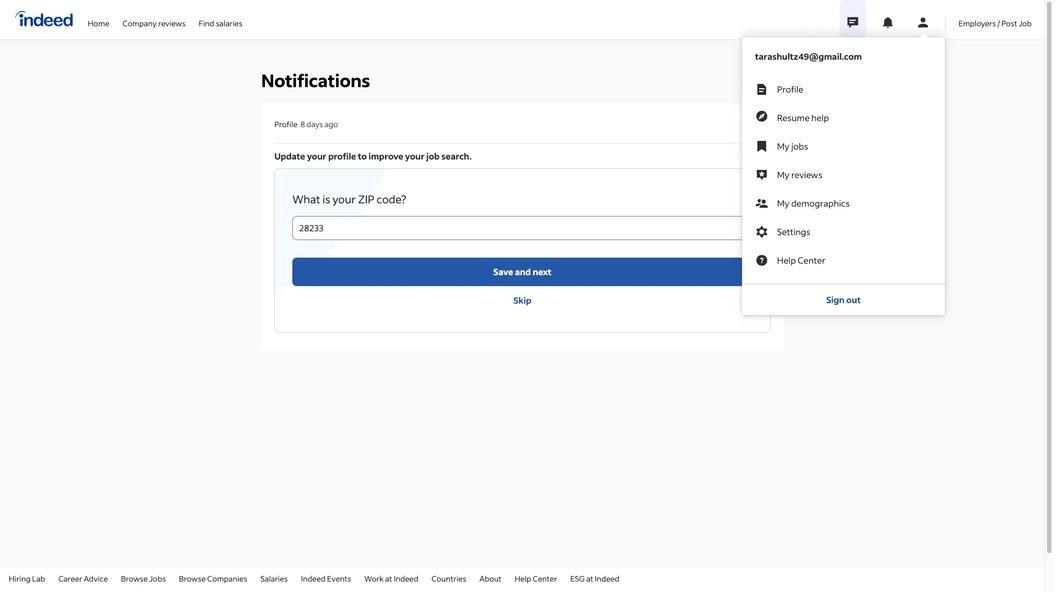 Task type: vqa. For each thing, say whether or not it's contained in the screenshot.
the leftmost reviews
yes



Task type: locate. For each thing, give the bounding box(es) containing it.
dismiss profile from 8 days ago notification image
[[748, 118, 761, 131]]

1 horizontal spatial indeed
[[394, 574, 418, 584]]

skip
[[513, 294, 531, 306]]

0 vertical spatial help center
[[777, 254, 825, 266]]

reviews right company
[[158, 18, 186, 28]]

esg
[[570, 574, 585, 584]]

help center link left esg
[[515, 574, 557, 584]]

indeed right work
[[394, 574, 418, 584]]

your left profile
[[307, 150, 326, 162]]

help center link
[[742, 246, 945, 275], [515, 574, 557, 584]]

events
[[327, 574, 351, 584]]

indeed
[[301, 574, 326, 584], [394, 574, 418, 584], [595, 574, 619, 584]]

2 horizontal spatial indeed
[[595, 574, 619, 584]]

out
[[846, 294, 861, 305]]

1 horizontal spatial help
[[777, 254, 796, 266]]

indeed events
[[301, 574, 351, 584]]

profile
[[777, 83, 803, 95], [274, 119, 297, 130]]

what
[[292, 192, 320, 206]]

browse
[[121, 574, 148, 584], [179, 574, 206, 584]]

is
[[322, 192, 330, 206]]

sign out link
[[742, 285, 945, 315]]

jobs
[[149, 574, 166, 584]]

help center link up sign out
[[742, 246, 945, 275]]

0 horizontal spatial help center link
[[515, 574, 557, 584]]

sign out
[[826, 294, 861, 305]]

0 horizontal spatial help
[[515, 574, 531, 584]]

1 horizontal spatial help center
[[777, 254, 825, 266]]

0 vertical spatial help
[[777, 254, 796, 266]]

browse right jobs
[[179, 574, 206, 584]]

2 indeed from the left
[[394, 574, 418, 584]]

at
[[385, 574, 392, 584], [586, 574, 593, 584]]

indeed right esg
[[595, 574, 619, 584]]

0 horizontal spatial reviews
[[158, 18, 186, 28]]

job
[[426, 150, 440, 162]]

profile left 8
[[274, 119, 297, 130]]

1 vertical spatial help center link
[[515, 574, 557, 584]]

my reviews link
[[742, 161, 945, 189]]

profile
[[328, 150, 356, 162]]

resume
[[777, 112, 810, 123]]

help down 'settings'
[[777, 254, 796, 266]]

1 horizontal spatial profile
[[777, 83, 803, 95]]

1 horizontal spatial center
[[798, 254, 825, 266]]

notifications main content
[[0, 0, 1045, 567]]

help center
[[777, 254, 825, 266], [515, 574, 557, 584]]

1 horizontal spatial help center link
[[742, 246, 945, 275]]

0 horizontal spatial at
[[385, 574, 392, 584]]

2 browse from the left
[[179, 574, 206, 584]]

salaries link
[[260, 574, 288, 584]]

center
[[798, 254, 825, 266], [533, 574, 557, 584]]

0 vertical spatial reviews
[[158, 18, 186, 28]]

0 horizontal spatial your
[[307, 150, 326, 162]]

company
[[122, 18, 157, 28]]

1 horizontal spatial reviews
[[791, 169, 822, 180]]

1 at from the left
[[385, 574, 392, 584]]

hiring lab link
[[9, 574, 45, 584]]

3 indeed from the left
[[595, 574, 619, 584]]

What is your ZIP code? field
[[292, 216, 752, 240]]

code?
[[377, 192, 406, 206]]

help
[[777, 254, 796, 266], [515, 574, 531, 584]]

my inside 'link'
[[777, 140, 789, 152]]

browse jobs link
[[121, 574, 166, 584]]

help center down 'settings'
[[777, 254, 825, 266]]

work at indeed
[[364, 574, 418, 584]]

1 vertical spatial center
[[533, 574, 557, 584]]

your right is
[[332, 192, 356, 206]]

demographics
[[791, 197, 850, 209]]

1 my from the top
[[777, 140, 789, 152]]

my reviews
[[777, 169, 822, 180]]

0 vertical spatial my
[[777, 140, 789, 152]]

0 horizontal spatial help center
[[515, 574, 557, 584]]

my for my demographics
[[777, 197, 789, 209]]

what is your zip code?
[[292, 192, 406, 206]]

1 horizontal spatial your
[[332, 192, 356, 206]]

my demographics
[[777, 197, 850, 209]]

help center left esg
[[515, 574, 557, 584]]

hiring
[[9, 574, 31, 584]]

salaries
[[260, 574, 288, 584]]

1 indeed from the left
[[301, 574, 326, 584]]

help right about
[[515, 574, 531, 584]]

profile 8 days ago
[[274, 119, 338, 130]]

sign
[[826, 294, 845, 305]]

employers / post job
[[959, 18, 1032, 28]]

at right esg
[[586, 574, 593, 584]]

countries
[[431, 574, 466, 584]]

next
[[533, 266, 552, 277]]

find salaries link
[[199, 0, 242, 37]]

browse for browse jobs
[[121, 574, 148, 584]]

browse left jobs
[[121, 574, 148, 584]]

employers / post job link
[[959, 0, 1032, 37]]

reviews
[[158, 18, 186, 28], [791, 169, 822, 180]]

profile up resume
[[777, 83, 803, 95]]

2 my from the top
[[777, 169, 789, 180]]

my jobs
[[777, 140, 808, 152]]

center inside notifications main content
[[798, 254, 825, 266]]

1 vertical spatial reviews
[[791, 169, 822, 180]]

reviews up my demographics
[[791, 169, 822, 180]]

my for my reviews
[[777, 169, 789, 180]]

my down the my jobs
[[777, 169, 789, 180]]

help
[[811, 112, 829, 123]]

0 vertical spatial center
[[798, 254, 825, 266]]

center down 'settings'
[[798, 254, 825, 266]]

notifications unread count 0 image
[[881, 16, 894, 29]]

1 horizontal spatial browse
[[179, 574, 206, 584]]

my left 'jobs'
[[777, 140, 789, 152]]

3 my from the top
[[777, 197, 789, 209]]

company reviews
[[122, 18, 186, 28]]

0 horizontal spatial browse
[[121, 574, 148, 584]]

your
[[307, 150, 326, 162], [405, 150, 425, 162], [332, 192, 356, 206]]

your left job
[[405, 150, 425, 162]]

2 vertical spatial my
[[777, 197, 789, 209]]

my demographics link
[[742, 189, 945, 218]]

0 horizontal spatial indeed
[[301, 574, 326, 584]]

search.
[[441, 150, 472, 162]]

0 horizontal spatial profile
[[274, 119, 297, 130]]

at for work
[[385, 574, 392, 584]]

1 vertical spatial my
[[777, 169, 789, 180]]

my
[[777, 140, 789, 152], [777, 169, 789, 180], [777, 197, 789, 209]]

notifications
[[261, 69, 370, 92]]

center left esg
[[533, 574, 557, 584]]

my up 'settings'
[[777, 197, 789, 209]]

at right work
[[385, 574, 392, 584]]

esg at indeed link
[[570, 574, 619, 584]]

reviews for company reviews
[[158, 18, 186, 28]]

0 vertical spatial help center link
[[742, 246, 945, 275]]

1 browse from the left
[[121, 574, 148, 584]]

browse for browse companies
[[179, 574, 206, 584]]

save and next
[[493, 266, 552, 277]]

2 at from the left
[[586, 574, 593, 584]]

indeed left events
[[301, 574, 326, 584]]

days
[[306, 119, 323, 130]]

0 vertical spatial profile
[[777, 83, 803, 95]]

1 vertical spatial profile
[[274, 119, 297, 130]]

tarashultz49@gmail.com
[[755, 50, 862, 62]]

1 horizontal spatial at
[[586, 574, 593, 584]]



Task type: describe. For each thing, give the bounding box(es) containing it.
browse companies
[[179, 574, 247, 584]]

settings link
[[742, 218, 945, 246]]

countries link
[[431, 574, 466, 584]]

update your profile to improve your job search.
[[274, 150, 472, 162]]

profile link
[[742, 75, 945, 104]]

profile for profile
[[777, 83, 803, 95]]

resume help link
[[742, 104, 945, 132]]

messages unread count 0 image
[[846, 12, 860, 33]]

save and next button
[[292, 258, 752, 286]]

post
[[1002, 18, 1017, 28]]

browse jobs
[[121, 574, 166, 584]]

indeed events link
[[301, 574, 351, 584]]

0 horizontal spatial center
[[533, 574, 557, 584]]

career advice link
[[58, 574, 108, 584]]

career
[[58, 574, 82, 584]]

2 horizontal spatial your
[[405, 150, 425, 162]]

lab
[[32, 574, 45, 584]]

/
[[998, 18, 1000, 28]]

my for my jobs
[[777, 140, 789, 152]]

resume help
[[777, 112, 829, 123]]

hiring lab
[[9, 574, 45, 584]]

work at indeed link
[[364, 574, 418, 584]]

my jobs link
[[742, 132, 945, 161]]

zip
[[358, 192, 374, 206]]

help center inside notifications main content
[[777, 254, 825, 266]]

find salaries
[[199, 18, 242, 28]]

settings
[[777, 226, 810, 237]]

save
[[493, 266, 513, 277]]

help inside notifications main content
[[777, 254, 796, 266]]

update
[[274, 150, 305, 162]]

career advice
[[58, 574, 108, 584]]

1 vertical spatial help center
[[515, 574, 557, 584]]

about link
[[479, 574, 502, 584]]

improve
[[369, 150, 403, 162]]

esg at indeed
[[570, 574, 619, 584]]

browse companies link
[[179, 574, 247, 584]]

to
[[358, 150, 367, 162]]

8
[[300, 119, 305, 130]]

profile for profile 8 days ago
[[274, 119, 297, 130]]

indeed for esg at indeed
[[595, 574, 619, 584]]

find
[[199, 18, 214, 28]]

at for esg
[[586, 574, 593, 584]]

and
[[515, 266, 531, 277]]

reviews for my reviews
[[791, 169, 822, 180]]

home
[[88, 18, 109, 28]]

ago
[[324, 119, 338, 130]]

1 vertical spatial help
[[515, 574, 531, 584]]

account image
[[916, 16, 930, 29]]

indeed for work at indeed
[[394, 574, 418, 584]]

advice
[[84, 574, 108, 584]]

about
[[479, 574, 502, 584]]

job
[[1019, 18, 1032, 28]]

employers
[[959, 18, 996, 28]]

company reviews link
[[122, 0, 186, 37]]

companies
[[207, 574, 247, 584]]

work
[[364, 574, 384, 584]]

skip link
[[292, 286, 752, 315]]

jobs
[[791, 140, 808, 152]]

home link
[[88, 0, 109, 37]]

salaries
[[216, 18, 242, 28]]



